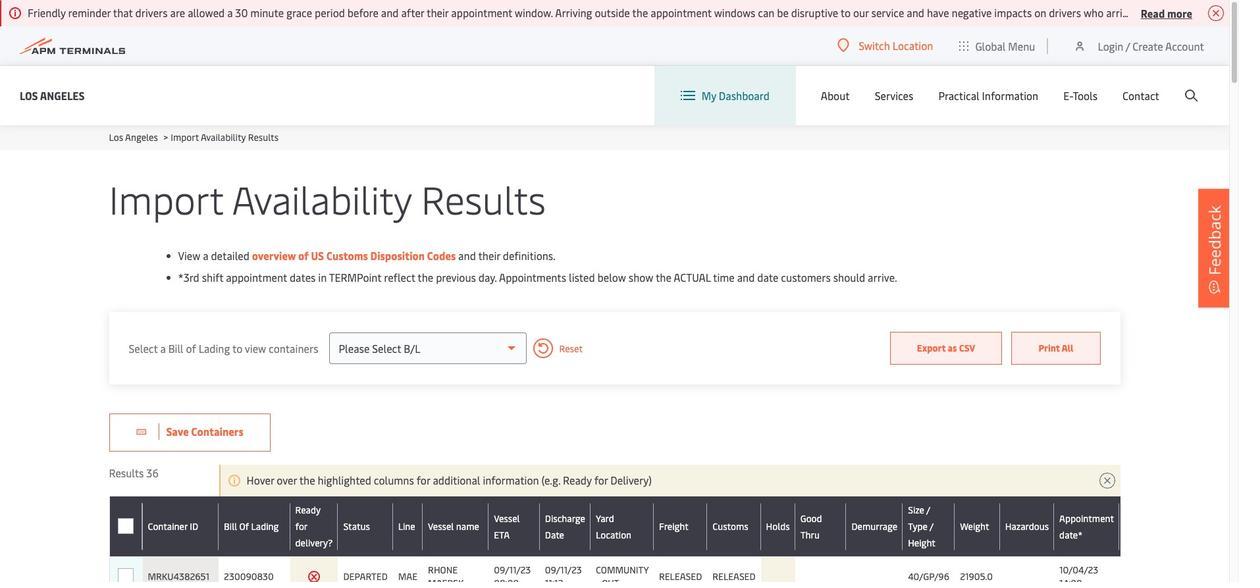 Task type: vqa. For each thing, say whether or not it's contained in the screenshot.
top of
yes



Task type: locate. For each thing, give the bounding box(es) containing it.
appointment left windows
[[651, 5, 712, 20]]

09/11/23 11:12
[[545, 564, 582, 582]]

drivers left are
[[135, 5, 168, 20]]

None checkbox
[[118, 518, 134, 534], [118, 568, 134, 582], [118, 518, 134, 534], [118, 568, 134, 582]]

0 horizontal spatial their
[[427, 5, 449, 20]]

bill right select
[[168, 341, 183, 355]]

0 horizontal spatial los
[[20, 88, 38, 102]]

import
[[171, 131, 199, 144], [109, 173, 223, 225]]

can
[[758, 5, 775, 20]]

and up previous
[[458, 248, 476, 263]]

are
[[170, 5, 185, 20]]

global menu
[[975, 39, 1035, 53]]

rhone
[[428, 564, 458, 576]]

30
[[235, 5, 248, 20]]

id
[[190, 520, 198, 533]]

0 horizontal spatial 09/11/23
[[494, 564, 531, 576]]

0 horizontal spatial location
[[596, 528, 632, 541]]

0 horizontal spatial drivers
[[135, 5, 168, 20]]

of
[[298, 248, 309, 263], [186, 341, 196, 355]]

import availability results
[[109, 173, 546, 225]]

09/11/23 up 08:00
[[494, 564, 531, 576]]

about button
[[821, 66, 850, 125]]

login / create account link
[[1074, 26, 1204, 65]]

my dashboard
[[702, 88, 770, 103]]

to
[[841, 5, 851, 20], [232, 341, 243, 355]]

/ right the type
[[930, 520, 934, 533]]

delivery?
[[295, 537, 333, 549]]

0 horizontal spatial customs
[[326, 248, 368, 263]]

0 horizontal spatial angeles
[[40, 88, 85, 102]]

appointment left the window.
[[451, 5, 512, 20]]

appointment
[[451, 5, 512, 20], [651, 5, 712, 20], [226, 270, 287, 284]]

day.
[[479, 270, 497, 284]]

1 date from the left
[[545, 528, 564, 541]]

and
[[381, 5, 399, 20], [907, 5, 925, 20], [458, 248, 476, 263], [737, 270, 755, 284]]

date down the discharge
[[545, 528, 564, 541]]

after
[[401, 5, 424, 20]]

0 horizontal spatial for
[[295, 520, 308, 533]]

drivers
[[1176, 5, 1209, 20]]

1 horizontal spatial angeles
[[125, 131, 158, 144]]

a right close alert icon on the right of the page
[[1234, 5, 1239, 20]]

a right view
[[203, 248, 208, 263]]

11:12
[[545, 577, 563, 582]]

bill
[[168, 341, 183, 355], [224, 520, 237, 533]]

close alert image
[[1208, 5, 1224, 21]]

09/11/23
[[494, 564, 531, 576], [545, 564, 582, 576]]

1 horizontal spatial drivers
[[1049, 5, 1081, 20]]

the right over
[[299, 473, 315, 487]]

0 vertical spatial results
[[248, 131, 279, 144]]

to left the our
[[841, 5, 851, 20]]

1 horizontal spatial location
[[893, 38, 933, 53]]

window.
[[515, 5, 553, 20]]

location right switch
[[893, 38, 933, 53]]

availability up us
[[232, 173, 412, 225]]

09/11/23 for 11:12
[[545, 564, 582, 576]]

appointment down overview
[[226, 270, 287, 284]]

1 horizontal spatial lading
[[251, 520, 279, 533]]

14:00
[[1060, 577, 1082, 582]]

their
[[427, 5, 449, 20], [478, 248, 500, 263]]

location for switch
[[893, 38, 933, 53]]

that right drivers
[[1212, 5, 1232, 20]]

view
[[178, 248, 200, 263]]

0 vertical spatial los angeles link
[[20, 87, 85, 104]]

0 vertical spatial bill
[[168, 341, 183, 355]]

select a bill of lading to view containers
[[129, 341, 318, 355]]

los angeles
[[20, 88, 85, 102]]

1 09/11/23 from the left
[[494, 564, 531, 576]]

us
[[311, 248, 324, 263]]

1 vertical spatial los
[[109, 131, 123, 144]]

global menu button
[[946, 26, 1049, 66]]

0 horizontal spatial lading
[[199, 341, 230, 355]]

vessel eta
[[494, 512, 520, 541]]

date down gate at the right of the page
[[1125, 528, 1144, 541]]

date*
[[1060, 528, 1083, 541]]

1 vertical spatial ready
[[295, 504, 321, 516]]

import right '>'
[[171, 131, 199, 144]]

practical information button
[[939, 66, 1039, 125]]

their right after
[[427, 5, 449, 20]]

dashboard
[[719, 88, 770, 103]]

0 horizontal spatial ready
[[295, 504, 321, 516]]

yard
[[596, 512, 614, 524]]

negative
[[952, 5, 992, 20]]

out
[[602, 577, 619, 582]]

1 vertical spatial of
[[186, 341, 196, 355]]

lading left view
[[199, 341, 230, 355]]

1 horizontal spatial los angeles link
[[109, 131, 158, 144]]

to left view
[[232, 341, 243, 355]]

0 vertical spatial ready
[[563, 473, 592, 487]]

1 horizontal spatial ready
[[563, 473, 592, 487]]

feedback button
[[1198, 189, 1231, 308]]

0 vertical spatial los
[[20, 88, 38, 102]]

1 vertical spatial to
[[232, 341, 243, 355]]

1 horizontal spatial date
[[1125, 528, 1144, 541]]

customers
[[781, 270, 831, 284]]

1 vertical spatial availability
[[232, 173, 412, 225]]

1 drivers from the left
[[135, 5, 168, 20]]

ready for delivery?
[[295, 504, 333, 549]]

0 horizontal spatial bill
[[168, 341, 183, 355]]

2 horizontal spatial appointment
[[651, 5, 712, 20]]

listed
[[569, 270, 595, 284]]

on right impacts
[[1035, 5, 1046, 20]]

reflect
[[384, 270, 415, 284]]

lading right of
[[251, 520, 279, 533]]

1 horizontal spatial appointment
[[451, 5, 512, 20]]

0 horizontal spatial that
[[113, 5, 133, 20]]

1 horizontal spatial bill
[[224, 520, 237, 533]]

time
[[713, 270, 735, 284]]

additional
[[433, 473, 480, 487]]

overview
[[252, 248, 296, 263]]

vessel for name
[[428, 520, 454, 533]]

angeles for los angeles
[[40, 88, 85, 102]]

1 horizontal spatial their
[[478, 248, 500, 263]]

time.
[[1150, 5, 1174, 20]]

/ for size
[[926, 504, 931, 516]]

1 vertical spatial import
[[109, 173, 223, 225]]

0 horizontal spatial on
[[1035, 5, 1046, 20]]

customs up 'termpoint'
[[326, 248, 368, 263]]

menu
[[1008, 39, 1035, 53]]

1 vertical spatial location
[[596, 528, 632, 541]]

36
[[146, 466, 159, 480]]

bill left of
[[224, 520, 237, 533]]

1 vertical spatial customs
[[713, 520, 748, 533]]

/
[[1126, 39, 1130, 53], [926, 504, 931, 516], [930, 520, 934, 533]]

0 horizontal spatial vessel
[[428, 520, 454, 533]]

availability right '>'
[[201, 131, 246, 144]]

outside
[[595, 5, 630, 20]]

08:00
[[494, 577, 519, 582]]

of left us
[[298, 248, 309, 263]]

1 horizontal spatial 09/11/23
[[545, 564, 582, 576]]

on left time.
[[1136, 5, 1148, 20]]

1 vertical spatial /
[[926, 504, 931, 516]]

disposition
[[370, 248, 425, 263]]

date
[[757, 270, 779, 284]]

vessel for eta
[[494, 512, 520, 524]]

eta
[[494, 528, 510, 541]]

ready up the delivery?
[[295, 504, 321, 516]]

1 horizontal spatial to
[[841, 5, 851, 20]]

for up the delivery?
[[295, 520, 308, 533]]

demurrage
[[852, 520, 898, 533]]

1 vertical spatial results
[[421, 173, 546, 225]]

2 vertical spatial results
[[109, 466, 144, 480]]

shift
[[202, 270, 223, 284]]

on
[[1035, 5, 1046, 20], [1136, 5, 1148, 20]]

our
[[853, 5, 869, 20]]

1 horizontal spatial of
[[298, 248, 309, 263]]

for left delivery)
[[594, 473, 608, 487]]

vessel left the name
[[428, 520, 454, 533]]

before
[[348, 5, 379, 20]]

practical
[[939, 88, 980, 103]]

1 horizontal spatial that
[[1212, 5, 1232, 20]]

date inside 'discharge date'
[[545, 528, 564, 541]]

customs left holds
[[713, 520, 748, 533]]

ready right (e.g. in the bottom left of the page
[[563, 473, 592, 487]]

1 horizontal spatial vessel
[[494, 512, 520, 524]]

2 on from the left
[[1136, 5, 1148, 20]]

termpoint
[[329, 270, 382, 284]]

angeles
[[40, 88, 85, 102], [125, 131, 158, 144]]

0 horizontal spatial date
[[545, 528, 564, 541]]

that right reminder
[[113, 5, 133, 20]]

1 horizontal spatial los
[[109, 131, 123, 144]]

0 horizontal spatial los angeles link
[[20, 87, 85, 104]]

for right columns
[[417, 473, 430, 487]]

1 horizontal spatial customs
[[713, 520, 748, 533]]

community
[[596, 564, 649, 576]]

line
[[398, 520, 415, 533]]

/ for login
[[1126, 39, 1130, 53]]

2 vertical spatial /
[[930, 520, 934, 533]]

angeles for los angeles > import availability results
[[125, 131, 158, 144]]

1 horizontal spatial on
[[1136, 5, 1148, 20]]

vessel up eta
[[494, 512, 520, 524]]

0 vertical spatial angeles
[[40, 88, 85, 102]]

09/11/23 up 11:12
[[545, 564, 582, 576]]

0 vertical spatial /
[[1126, 39, 1130, 53]]

2 date from the left
[[1125, 528, 1144, 541]]

contact
[[1123, 88, 1160, 103]]

None checkbox
[[118, 519, 134, 534], [118, 569, 134, 582], [118, 519, 134, 534], [118, 569, 134, 582]]

import down '>'
[[109, 173, 223, 225]]

of right select
[[186, 341, 196, 355]]

09/11/23 for 08:00
[[494, 564, 531, 576]]

drivers left who
[[1049, 5, 1081, 20]]

/ right the login
[[1126, 39, 1130, 53]]

location down yard
[[596, 528, 632, 541]]

a right select
[[160, 341, 166, 355]]

vessel
[[494, 512, 520, 524], [428, 520, 454, 533]]

los angeles link
[[20, 87, 85, 104], [109, 131, 158, 144]]

1 vertical spatial bill
[[224, 520, 237, 533]]

hover
[[247, 473, 274, 487]]

containers
[[269, 341, 318, 355]]

1 vertical spatial angeles
[[125, 131, 158, 144]]

their up the day.
[[478, 248, 500, 263]]

0 vertical spatial location
[[893, 38, 933, 53]]

/ right size
[[926, 504, 931, 516]]

los for los angeles > import availability results
[[109, 131, 123, 144]]

0 horizontal spatial to
[[232, 341, 243, 355]]

read more
[[1141, 6, 1192, 20]]

discharge
[[545, 512, 585, 524]]

login
[[1098, 39, 1124, 53]]

2 09/11/23 from the left
[[545, 564, 582, 576]]



Task type: describe. For each thing, give the bounding box(es) containing it.
09/11/23 08:00
[[494, 564, 531, 582]]

reset button
[[526, 338, 583, 358]]

arrive
[[1106, 5, 1133, 20]]

maersk
[[428, 577, 464, 582]]

vessel name
[[428, 520, 479, 533]]

10/04/23
[[1060, 564, 1099, 576]]

the right 'reflect'
[[418, 270, 433, 284]]

save containers
[[166, 424, 244, 439]]

of
[[239, 520, 249, 533]]

container id
[[148, 520, 198, 533]]

type
[[908, 520, 928, 533]]

e-tools button
[[1064, 66, 1098, 125]]

a left "30"
[[227, 5, 233, 20]]

read
[[1141, 6, 1165, 20]]

services button
[[875, 66, 914, 125]]

friendly reminder that drivers are allowed a 30 minute grace period before and after their appointment window. arriving outside the appointment windows can be disruptive to our service and have negative impacts on drivers who arrive on time. drivers that a
[[28, 5, 1239, 20]]

hover over the highlighted columns for additional information (e.g. ready for delivery)
[[247, 473, 652, 487]]

0 horizontal spatial results
[[109, 466, 144, 480]]

about
[[821, 88, 850, 103]]

0 vertical spatial their
[[427, 5, 449, 20]]

show
[[629, 270, 653, 284]]

0 vertical spatial of
[[298, 248, 309, 263]]

1 vertical spatial lading
[[251, 520, 279, 533]]

services
[[875, 88, 914, 103]]

codes
[[427, 248, 456, 263]]

windows
[[714, 5, 756, 20]]

2 horizontal spatial for
[[594, 473, 608, 487]]

be
[[777, 5, 789, 20]]

appointments
[[499, 270, 566, 284]]

good thru
[[801, 512, 822, 541]]

arriving
[[555, 5, 592, 20]]

actual
[[674, 270, 711, 284]]

bill of lading
[[224, 520, 279, 533]]

10/04/23 14:00
[[1060, 564, 1099, 582]]

name
[[456, 520, 479, 533]]

2 that from the left
[[1212, 5, 1232, 20]]

2 horizontal spatial results
[[421, 173, 546, 225]]

who
[[1084, 5, 1104, 20]]

view a detailed overview of us customs disposition codes and their definitions.
[[178, 248, 556, 263]]

save containers button
[[109, 414, 271, 452]]

save
[[166, 424, 189, 439]]

login / create account
[[1098, 39, 1204, 53]]

out
[[1146, 512, 1161, 524]]

1 horizontal spatial for
[[417, 473, 430, 487]]

1 on from the left
[[1035, 5, 1046, 20]]

0 vertical spatial import
[[171, 131, 199, 144]]

switch location
[[859, 38, 933, 53]]

container
[[148, 520, 188, 533]]

0 vertical spatial lading
[[199, 341, 230, 355]]

appointment
[[1060, 512, 1114, 524]]

account
[[1165, 39, 1204, 53]]

and left after
[[381, 5, 399, 20]]

community - out
[[596, 564, 649, 582]]

have
[[927, 5, 949, 20]]

previous
[[436, 270, 476, 284]]

more
[[1167, 6, 1192, 20]]

view
[[245, 341, 266, 355]]

freight
[[659, 520, 689, 533]]

for inside ready for delivery?
[[295, 520, 308, 533]]

ready inside ready for delivery?
[[295, 504, 321, 516]]

over
[[277, 473, 297, 487]]

and left have
[[907, 5, 925, 20]]

switch
[[859, 38, 890, 53]]

period
[[315, 5, 345, 20]]

date inside gate out date
[[1125, 528, 1144, 541]]

not ready image
[[308, 570, 321, 582]]

reminder
[[68, 5, 111, 20]]

0 vertical spatial customs
[[326, 248, 368, 263]]

0 vertical spatial availability
[[201, 131, 246, 144]]

e-
[[1064, 88, 1073, 103]]

1 vertical spatial their
[[478, 248, 500, 263]]

tools
[[1073, 88, 1098, 103]]

global
[[975, 39, 1006, 53]]

height
[[908, 537, 936, 549]]

select
[[129, 341, 158, 355]]

los for los angeles
[[20, 88, 38, 102]]

rhone maersk
[[428, 564, 464, 582]]

2 drivers from the left
[[1049, 5, 1081, 20]]

(e.g.
[[542, 473, 560, 487]]

minute
[[250, 5, 284, 20]]

grace
[[286, 5, 312, 20]]

los angeles > import availability results
[[109, 131, 279, 144]]

yard location
[[596, 512, 632, 541]]

the right show
[[656, 270, 672, 284]]

0 vertical spatial to
[[841, 5, 851, 20]]

1 that from the left
[[113, 5, 133, 20]]

service
[[872, 5, 904, 20]]

location for yard
[[596, 528, 632, 541]]

and left date
[[737, 270, 755, 284]]

impacts
[[995, 5, 1032, 20]]

0 horizontal spatial appointment
[[226, 270, 287, 284]]

my dashboard button
[[681, 66, 770, 125]]

overview of us customs disposition codes link
[[252, 248, 456, 263]]

detailed
[[211, 248, 250, 263]]

1 vertical spatial los angeles link
[[109, 131, 158, 144]]

gate
[[1125, 512, 1144, 524]]

definitions.
[[503, 248, 556, 263]]

switch location button
[[838, 38, 933, 53]]

-
[[596, 577, 600, 582]]

1 horizontal spatial results
[[248, 131, 279, 144]]

discharge date
[[545, 512, 585, 541]]

*3rd shift appointment dates in termpoint reflect the previous day. appointments listed below show the actual time and date customers should arrive.
[[178, 270, 897, 284]]

the right outside
[[632, 5, 648, 20]]

below
[[598, 270, 626, 284]]

0 horizontal spatial of
[[186, 341, 196, 355]]

friendly
[[28, 5, 66, 20]]

weight
[[960, 520, 989, 533]]



